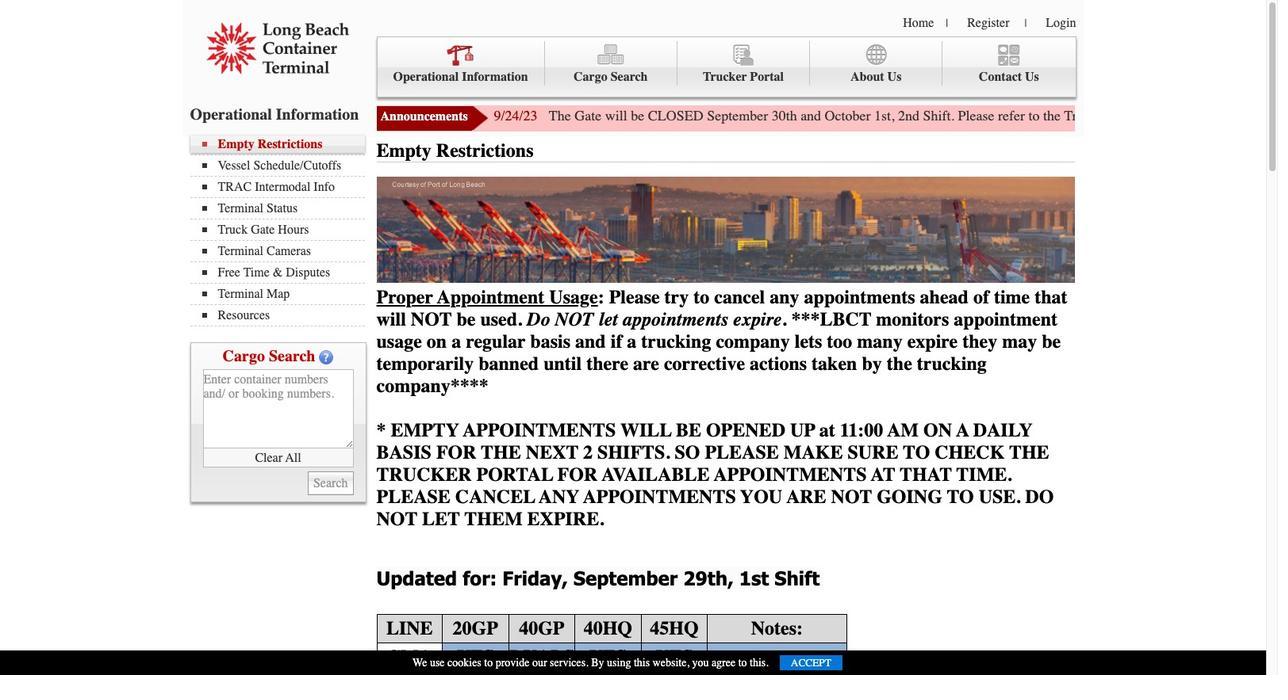 Task type: vqa. For each thing, say whether or not it's contained in the screenshot.
7Th at right top
no



Task type: locate. For each thing, give the bounding box(es) containing it.
operational
[[393, 70, 459, 84], [190, 106, 272, 124]]

1 vertical spatial to
[[947, 486, 974, 508]]

us
[[887, 70, 901, 84], [1025, 70, 1039, 84]]

home
[[903, 16, 934, 30]]

1 horizontal spatial restrictions
[[436, 140, 533, 162]]

por​tal
[[476, 464, 553, 486]]

1 yes from the left
[[457, 647, 494, 669]]

about
[[850, 70, 884, 84]]

0 horizontal spatial operational information
[[190, 106, 359, 124]]

there
[[586, 353, 628, 375]]

to inside : please try to cancel any appointments ahead of time that will not be used.
[[694, 286, 709, 308]]

1 horizontal spatial and
[[801, 107, 821, 125]]

to right try
[[694, 286, 709, 308]]

0 vertical spatial terminal
[[218, 201, 263, 216]]

yes down 20gp
[[457, 647, 494, 669]]

and inside . ***lbct monitors appointment usage on a regular basis and if a trucking company lets too many expire they may be temporarily banned until there are corrective actions taken by the trucking company****
[[575, 331, 606, 353]]

time
[[994, 286, 1030, 308]]

2 vertical spatial terminal
[[218, 287, 263, 301]]

trucking down the monitors
[[917, 353, 987, 375]]

empty inside empty restrictions vessel schedule/cutoffs trac intermodal info terminal status truck gate hours terminal cameras free time & disputes terminal map resources
[[218, 137, 254, 152]]

vessel
[[218, 159, 250, 173]]

empty up the vessel
[[218, 137, 254, 152]]

0 vertical spatial operational information
[[393, 70, 528, 84]]

to left use.
[[947, 486, 974, 508]]

1 horizontal spatial operational information
[[393, 70, 528, 84]]

for up expire.
[[557, 464, 598, 486]]

1 horizontal spatial cargo
[[574, 70, 607, 84]]

us right contact
[[1025, 70, 1039, 84]]

gate left web
[[1101, 107, 1128, 125]]

empty restrictions link
[[202, 137, 365, 152]]

the up do
[[1009, 442, 1049, 464]]

restrictions up vessel schedule/cutoffs link
[[258, 137, 322, 152]]

None submit
[[308, 472, 353, 496]]

2
[[583, 442, 593, 464]]

0 horizontal spatial cargo
[[223, 347, 265, 366]]

operational up announcements
[[393, 70, 459, 84]]

menu bar
[[376, 36, 1076, 98], [190, 136, 372, 327]]

will left on
[[376, 308, 406, 331]]

appointments up too
[[804, 286, 915, 308]]

the
[[1043, 107, 1061, 125], [887, 353, 912, 375]]

appointments
[[804, 286, 915, 308], [623, 308, 728, 331]]

be left closed
[[631, 107, 644, 125]]

1 horizontal spatial appointments
[[804, 286, 915, 308]]

1 horizontal spatial menu bar
[[376, 36, 1076, 98]]

be right may
[[1042, 331, 1061, 353]]

1 vertical spatial will
[[376, 308, 406, 331]]

available
[[602, 464, 710, 486]]

terminal up free
[[218, 244, 263, 259]]

be left used.
[[456, 308, 476, 331]]

the inside . ***lbct monitors appointment usage on a regular basis and if a trucking company lets too many expire they may be temporarily banned until there are corrective actions taken by the trucking company****
[[887, 353, 912, 375]]

2 terminal from the top
[[218, 244, 263, 259]]

0 horizontal spatial september
[[573, 567, 678, 590]]

will down cargo search link
[[605, 107, 627, 125]]

schedule/cutoffs
[[253, 159, 341, 173]]

the right by at the right
[[887, 353, 912, 375]]

0 horizontal spatial will
[[376, 308, 406, 331]]

at
[[871, 464, 895, 486]]

this.
[[750, 657, 769, 670]]

accept button
[[780, 656, 842, 671]]

please
[[705, 442, 779, 464], [376, 486, 450, 508]]

please up you
[[705, 442, 779, 464]]

0 vertical spatial truck
[[1064, 107, 1098, 125]]

for
[[436, 442, 476, 464], [557, 464, 598, 486]]

clear all
[[255, 451, 301, 465]]

1 vertical spatial search
[[269, 347, 315, 366]]

0 horizontal spatial truck
[[218, 223, 248, 237]]

0 horizontal spatial yes
[[457, 647, 494, 669]]

september down trucker portal
[[707, 107, 768, 125]]

september up the 40hq
[[573, 567, 678, 590]]

to left provide
[[484, 657, 493, 670]]

3 yes from the left
[[656, 647, 693, 669]]

the
[[481, 442, 521, 464], [1009, 442, 1049, 464]]

9/24/23 the gate will be closed september 30th and october 1st, 2nd shift. please refer to the truck gate hours web page for furthe
[[494, 107, 1278, 125]]

appointments up corrective
[[623, 308, 728, 331]]

1 horizontal spatial the
[[1009, 442, 1049, 464]]

you
[[692, 657, 709, 670]]

contact
[[979, 70, 1022, 84]]

may
[[1002, 331, 1037, 353]]

accept
[[791, 658, 831, 670]]

1 vertical spatial truck
[[218, 223, 248, 237]]

2 horizontal spatial be
[[1042, 331, 1061, 353]]

2 a from the left
[[627, 331, 637, 353]]

operational information up announcements
[[393, 70, 528, 84]]

0 horizontal spatial the
[[481, 442, 521, 464]]

yes down 45hq
[[656, 647, 693, 669]]

1 vertical spatial september
[[573, 567, 678, 590]]

empty for empty restrictions
[[376, 140, 431, 162]]

empty restrictions
[[376, 140, 533, 162]]

0 horizontal spatial menu bar
[[190, 136, 372, 327]]

1 vertical spatial hours
[[278, 223, 309, 237]]

the
[[549, 107, 571, 125]]

1 vertical spatial and
[[575, 331, 606, 353]]

please left refer
[[958, 107, 994, 125]]

1 horizontal spatial empty
[[376, 140, 431, 162]]

1 horizontal spatial a
[[627, 331, 637, 353]]

1 horizontal spatial yes
[[589, 647, 626, 669]]

0 horizontal spatial operational
[[190, 106, 272, 124]]

the up cancel
[[481, 442, 521, 464]]

0 vertical spatial the
[[1043, 107, 1061, 125]]

operational up the vessel
[[190, 106, 272, 124]]

yes
[[457, 647, 494, 669], [589, 647, 626, 669], [656, 647, 693, 669]]

0 horizontal spatial us
[[887, 70, 901, 84]]

be
[[676, 419, 701, 442]]

1 a from the left
[[452, 331, 461, 353]]

| right home on the top
[[946, 17, 948, 30]]

empty down announcements
[[376, 140, 431, 162]]

1 horizontal spatial be
[[631, 107, 644, 125]]

0 horizontal spatial please
[[609, 286, 660, 308]]

1 vertical spatial menu bar
[[190, 136, 372, 327]]

expire inside . ***lbct monitors appointment usage on a regular basis and if a trucking company lets too many expire they may be temporarily banned until there are corrective actions taken by the trucking company****
[[907, 331, 958, 353]]

| left login link
[[1025, 17, 1027, 30]]

1 vertical spatial the
[[887, 353, 912, 375]]

:
[[598, 286, 604, 308]]

restrictions
[[258, 137, 322, 152], [436, 140, 533, 162]]

and
[[801, 107, 821, 125], [575, 331, 606, 353]]

cargo search link
[[545, 41, 677, 86]]

1 us from the left
[[887, 70, 901, 84]]

0 vertical spatial menu bar
[[376, 36, 1076, 98]]

1 horizontal spatial hours
[[1132, 107, 1167, 125]]

a right if
[[627, 331, 637, 353]]

1 horizontal spatial us
[[1025, 70, 1039, 84]]

0 horizontal spatial for
[[436, 442, 476, 464]]

0 horizontal spatial trucking
[[641, 331, 711, 353]]

cargo
[[574, 70, 607, 84], [223, 347, 265, 366]]

using
[[607, 657, 631, 670]]

do
[[1025, 486, 1054, 508]]

0 vertical spatial hours
[[1132, 107, 1167, 125]]

proper appointment usage
[[376, 286, 598, 308]]

cargo inside menu bar
[[574, 70, 607, 84]]

basis
[[530, 331, 570, 353]]

1 vertical spatial operational
[[190, 106, 272, 124]]

truck down the trac
[[218, 223, 248, 237]]

be inside : please try to cancel any appointments ahead of time that will not be used.
[[456, 308, 476, 331]]

0 horizontal spatial hours
[[278, 223, 309, 237]]

0 vertical spatial please
[[705, 442, 779, 464]]

appointments down up
[[714, 464, 867, 486]]

corrective
[[664, 353, 745, 375]]

1st
[[739, 567, 769, 590]]

0 vertical spatial operational
[[393, 70, 459, 84]]

0 vertical spatial cargo
[[574, 70, 607, 84]]

on
[[923, 419, 952, 442]]

october
[[825, 107, 871, 125]]

0 vertical spatial information
[[462, 70, 528, 84]]

restrictions down 9/24/23
[[436, 140, 533, 162]]

search
[[611, 70, 648, 84], [269, 347, 315, 366]]

2 yes from the left
[[589, 647, 626, 669]]

terminal cameras link
[[202, 244, 365, 259]]

terminal down the trac
[[218, 201, 263, 216]]

truck right refer
[[1064, 107, 1098, 125]]

0 horizontal spatial restrictions
[[258, 137, 322, 152]]

1 horizontal spatial expire
[[907, 331, 958, 353]]

used.
[[480, 308, 522, 331]]

1 horizontal spatial information
[[462, 70, 528, 84]]

0 horizontal spatial please
[[376, 486, 450, 508]]

1 horizontal spatial the
[[1043, 107, 1061, 125]]

1 horizontal spatial cargo search
[[574, 70, 648, 84]]

try
[[664, 286, 689, 308]]

page
[[1198, 107, 1224, 125]]

0 vertical spatial search
[[611, 70, 648, 84]]

appointments
[[463, 419, 616, 442], [714, 464, 867, 486], [583, 486, 736, 508]]

1 vertical spatial please
[[609, 286, 660, 308]]

0 vertical spatial cargo search
[[574, 70, 648, 84]]

terminal
[[218, 201, 263, 216], [218, 244, 263, 259], [218, 287, 263, 301]]

a
[[956, 419, 969, 442]]

0 vertical spatial please
[[958, 107, 994, 125]]

are
[[787, 486, 826, 508]]

0 horizontal spatial information
[[276, 106, 359, 124]]

use.
[[979, 486, 1020, 508]]

gate right the
[[574, 107, 601, 125]]

0 horizontal spatial and
[[575, 331, 606, 353]]

about us link
[[810, 41, 943, 86]]

menu bar containing operational information
[[376, 36, 1076, 98]]

hours
[[1132, 107, 1167, 125], [278, 223, 309, 237]]

temporarily
[[376, 353, 474, 375]]

for right basis
[[436, 442, 476, 464]]

0 horizontal spatial gate
[[251, 223, 275, 237]]

0 vertical spatial and
[[801, 107, 821, 125]]

restrictions inside empty restrictions vessel schedule/cutoffs trac intermodal info terminal status truck gate hours terminal cameras free time & disputes terminal map resources
[[258, 137, 322, 152]]

not
[[411, 308, 452, 331], [555, 308, 594, 331], [831, 486, 872, 508], [376, 508, 418, 530]]

us right about
[[887, 70, 901, 84]]

1 horizontal spatial will
[[605, 107, 627, 125]]

provide
[[496, 657, 530, 670]]

terminal up resources
[[218, 287, 263, 301]]

1 horizontal spatial to
[[947, 486, 974, 508]]

. ***lbct monitors appointment usage on a regular basis and if a trucking company lets too many expire they may be temporarily banned until there are corrective actions taken by the trucking company****
[[376, 308, 1061, 397]]

2 horizontal spatial yes
[[656, 647, 693, 669]]

and left if
[[575, 331, 606, 353]]

0 horizontal spatial be
[[456, 308, 476, 331]]

status
[[267, 201, 298, 216]]

yes down the 40hq
[[589, 647, 626, 669]]

register
[[967, 16, 1009, 30]]

Enter container numbers and/ or booking numbers.  text field
[[203, 370, 353, 449]]

0 horizontal spatial the
[[887, 353, 912, 375]]

register link
[[967, 16, 1009, 30]]

gate
[[574, 107, 601, 125], [1101, 107, 1128, 125], [251, 223, 275, 237]]

hours up cameras
[[278, 223, 309, 237]]

contact us link
[[943, 41, 1075, 86]]

the right refer
[[1043, 107, 1061, 125]]

information up 9/24/23
[[462, 70, 528, 84]]

0 horizontal spatial |
[[946, 17, 948, 30]]

not inside : please try to cancel any appointments ahead of time that will not be used.
[[411, 308, 452, 331]]

a right on
[[452, 331, 461, 353]]

time
[[243, 266, 270, 280]]

please inside : please try to cancel any appointments ahead of time that will not be used.
[[609, 286, 660, 308]]

2 us from the left
[[1025, 70, 1039, 84]]

1 | from the left
[[946, 17, 948, 30]]

appointments inside : please try to cancel any appointments ahead of time that will not be used.
[[804, 286, 915, 308]]

1 horizontal spatial september
[[707, 107, 768, 125]]

1 horizontal spatial truck
[[1064, 107, 1098, 125]]

trucking down try
[[641, 331, 711, 353]]

any
[[770, 286, 799, 308]]

2 the from the left
[[1009, 442, 1049, 464]]

20gp
[[453, 618, 498, 640]]

shift
[[774, 567, 820, 590]]

appointments up por​tal
[[463, 419, 616, 442]]

please right :
[[609, 286, 660, 308]]

0 horizontal spatial cargo search
[[223, 347, 315, 366]]

please down basis
[[376, 486, 450, 508]]

operational information up the "empty restrictions" link
[[190, 106, 359, 124]]

empty for empty restrictions vessel schedule/cutoffs trac intermodal info terminal status truck gate hours terminal cameras free time & disputes terminal map resources
[[218, 137, 254, 152]]

1 vertical spatial terminal
[[218, 244, 263, 259]]

furthe
[[1248, 107, 1278, 125]]

1 vertical spatial information
[[276, 106, 359, 124]]

and right 30th
[[801, 107, 821, 125]]

gate down status
[[251, 223, 275, 237]]

hours left web
[[1132, 107, 1167, 125]]

appointments down shifts.
[[583, 486, 736, 508]]

0 vertical spatial to
[[903, 442, 930, 464]]

free time & disputes link
[[202, 266, 365, 280]]

information up the "empty restrictions" link
[[276, 106, 359, 124]]

0 horizontal spatial a
[[452, 331, 461, 353]]

1 horizontal spatial |
[[1025, 17, 1027, 30]]

portal
[[750, 70, 784, 84]]

us inside "link"
[[1025, 70, 1039, 84]]

for
[[1228, 107, 1245, 125]]

to right at
[[903, 442, 930, 464]]

0 horizontal spatial empty
[[218, 137, 254, 152]]

going
[[877, 486, 942, 508]]



Task type: describe. For each thing, give the bounding box(es) containing it.
if
[[611, 331, 622, 353]]

1 vertical spatial cargo search
[[223, 347, 315, 366]]

vessel schedule/cutoffs link
[[202, 159, 365, 173]]

cameras
[[267, 244, 311, 259]]

&
[[273, 266, 283, 280]]

by
[[862, 353, 882, 375]]

0 horizontal spatial expire
[[733, 308, 782, 331]]

0 horizontal spatial appointments
[[623, 308, 728, 331]]

1 vertical spatial operational information
[[190, 106, 359, 124]]

menu bar containing empty restrictions
[[190, 136, 372, 327]]

this
[[634, 657, 650, 670]]

gate inside empty restrictions vessel schedule/cutoffs trac intermodal info terminal status truck gate hours terminal cameras free time & disputes terminal map resources
[[251, 223, 275, 237]]

1 horizontal spatial for
[[557, 464, 598, 486]]

proper
[[376, 286, 433, 308]]

us for about us
[[887, 70, 901, 84]]

company****
[[376, 375, 489, 397]]

use
[[430, 657, 445, 670]]

1st,
[[874, 107, 895, 125]]

1 vertical spatial cargo
[[223, 347, 265, 366]]

be inside . ***lbct monitors appointment usage on a regular basis and if a trucking company lets too many expire they may be temporarily banned until there are corrective actions taken by the trucking company****
[[1042, 331, 1061, 353]]

11:00
[[840, 419, 883, 442]]

0 vertical spatial will
[[605, 107, 627, 125]]

lets
[[795, 331, 822, 353]]

services.
[[550, 657, 588, 670]]

0 horizontal spatial search
[[269, 347, 315, 366]]

***lbct
[[791, 308, 872, 331]]

operational information inside operational information link
[[393, 70, 528, 84]]

for:
[[463, 567, 497, 590]]

us for contact us
[[1025, 70, 1039, 84]]

home link
[[903, 16, 934, 30]]

hours inside empty restrictions vessel schedule/cutoffs trac intermodal info terminal status truck gate hours terminal cameras free time & disputes terminal map resources
[[278, 223, 309, 237]]

usage
[[376, 331, 422, 353]]

notes:
[[751, 618, 803, 640]]

on
[[427, 331, 447, 353]]

many
[[857, 331, 903, 353]]

resources link
[[202, 309, 365, 323]]

1 horizontal spatial please
[[705, 442, 779, 464]]

1 the from the left
[[481, 442, 521, 464]]

1 horizontal spatial gate
[[574, 107, 601, 125]]

am
[[887, 419, 919, 442]]

cargo search inside menu bar
[[574, 70, 648, 84]]

to right refer
[[1029, 107, 1040, 125]]

1 horizontal spatial please
[[958, 107, 994, 125]]

trucker
[[703, 70, 747, 84]]

sure
[[848, 442, 898, 464]]

appointment
[[954, 308, 1058, 331]]

they
[[962, 331, 997, 353]]

opened
[[706, 419, 785, 442]]

website,
[[653, 657, 689, 670]]

our
[[532, 657, 547, 670]]

1 horizontal spatial operational
[[393, 70, 459, 84]]

check
[[935, 442, 1005, 464]]

29th,
[[683, 567, 734, 590]]

so
[[675, 442, 700, 464]]

2 | from the left
[[1025, 17, 1027, 30]]

expire.
[[527, 508, 604, 530]]

up
[[790, 419, 815, 442]]

30th
[[772, 107, 797, 125]]

terminal status link
[[202, 201, 365, 216]]

: please try to cancel any appointments ahead of time that will not be used.
[[376, 286, 1067, 331]]

duals
[[509, 647, 574, 669]]

truck inside empty restrictions vessel schedule/cutoffs trac intermodal info terminal status truck gate hours terminal cameras free time & disputes terminal map resources
[[218, 223, 248, 237]]

basis
[[376, 442, 431, 464]]

free
[[218, 266, 240, 280]]

map
[[267, 287, 290, 301]]

daily
[[973, 419, 1032, 442]]

time.
[[956, 464, 1012, 486]]

clear
[[255, 451, 282, 465]]

1 horizontal spatial trucking
[[917, 353, 987, 375]]

3 terminal from the top
[[218, 287, 263, 301]]

usage
[[549, 286, 598, 308]]

trac intermodal info link
[[202, 180, 365, 194]]

let
[[422, 508, 460, 530]]

login
[[1046, 16, 1076, 30]]

intermodal
[[255, 180, 310, 194]]

too
[[827, 331, 852, 353]]

updated
[[376, 567, 457, 590]]

friday,
[[502, 567, 568, 590]]

we use cookies to provide our services. by using this website, you agree to this.
[[413, 657, 769, 670]]

1 vertical spatial please
[[376, 486, 450, 508]]

will inside : please try to cancel any appointments ahead of time that will not be used.
[[376, 308, 406, 331]]

1 terminal from the top
[[218, 201, 263, 216]]

closed
[[648, 107, 703, 125]]

operational information link
[[377, 41, 545, 86]]

banned
[[478, 353, 539, 375]]

any
[[539, 486, 579, 508]]

do
[[527, 308, 550, 331]]

*
[[376, 419, 386, 442]]

40hq
[[584, 618, 632, 640]]

we
[[413, 657, 427, 670]]

restrictions for empty restrictions
[[436, 140, 533, 162]]

next
[[526, 442, 579, 464]]

info
[[314, 180, 335, 194]]

them
[[464, 508, 522, 530]]

2 horizontal spatial gate
[[1101, 107, 1128, 125]]

updated for: friday, september 29th, 1st shift
[[376, 567, 820, 590]]

0 horizontal spatial to
[[903, 442, 930, 464]]

monitors
[[876, 308, 949, 331]]

restrictions for empty restrictions vessel schedule/cutoffs trac intermodal info terminal status truck gate hours terminal cameras free time & disputes terminal map resources
[[258, 137, 322, 152]]

let
[[599, 308, 618, 331]]

that
[[1035, 286, 1067, 308]]

0 vertical spatial september
[[707, 107, 768, 125]]

refer
[[998, 107, 1025, 125]]

1 horizontal spatial search
[[611, 70, 648, 84]]

* empty appointments will be opened up at 11:00 am on a daily basis for the next 2 shifts.  so please make sure to check the trucker por​tal for available appointments at that time. please cancel any appointments you are not going to use.  do not let them expire.
[[376, 419, 1054, 530]]

ahead
[[920, 286, 969, 308]]

that
[[900, 464, 952, 486]]

by
[[591, 657, 604, 670]]

cookies
[[447, 657, 481, 670]]

to left this.
[[738, 657, 747, 670]]

all
[[285, 451, 301, 465]]

empty
[[391, 419, 459, 442]]

regular
[[466, 331, 526, 353]]



